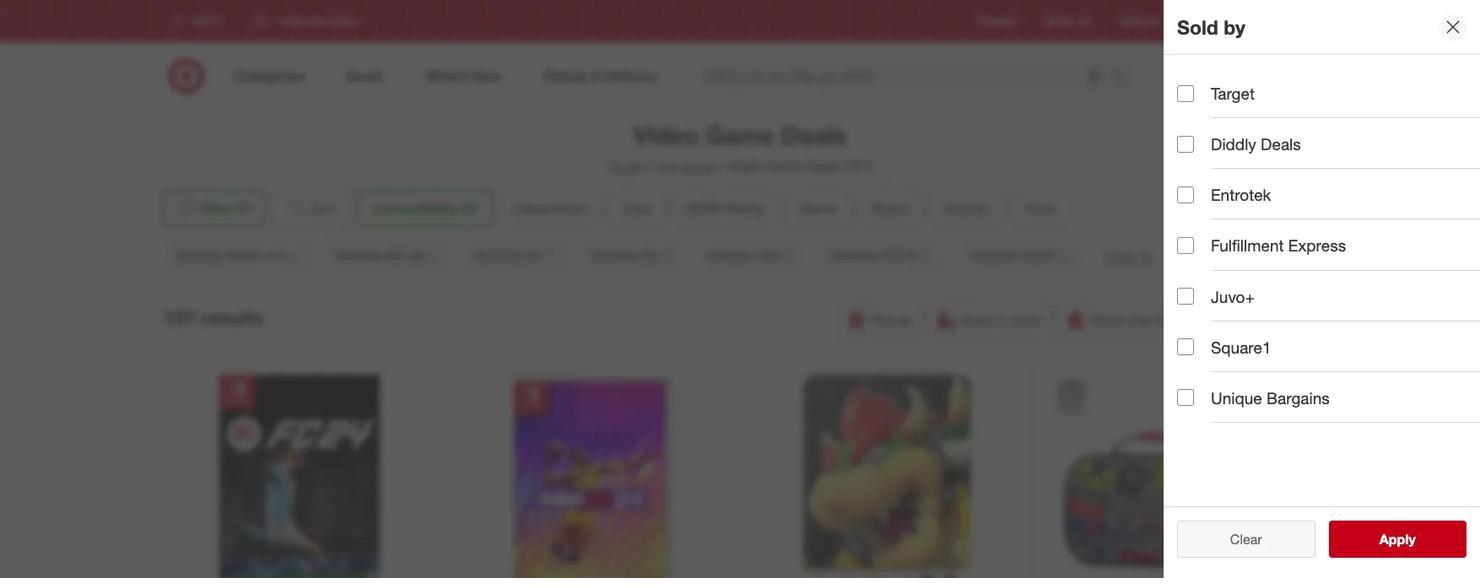 Task type: vqa. For each thing, say whether or not it's contained in the screenshot.
Application inside ALL FILTERS dialog
no



Task type: locate. For each thing, give the bounding box(es) containing it.
nintendo down esrb rating
[[707, 248, 755, 262]]

3ds left the "xl"
[[882, 248, 904, 262]]

ds down compatibility
[[386, 248, 402, 262]]

ds down type button
[[642, 248, 658, 262]]

3ds for nintendo 3ds xl
[[882, 248, 904, 262]]

0 horizontal spatial by
[[975, 200, 989, 217]]

3ds inside button
[[758, 248, 781, 262]]

target
[[1186, 15, 1213, 27], [1211, 84, 1255, 103], [608, 158, 645, 175]]

1 vertical spatial clear
[[1230, 531, 1262, 548]]

ds for nintendo ds lite
[[386, 248, 402, 262]]

powera protection case for nintendo switch - mario kart image
[[1050, 375, 1311, 578], [1050, 375, 1311, 578]]

apply
[[1379, 531, 1416, 548]]

Fulfillment Express checkbox
[[1177, 237, 1194, 254]]

nintendo down filter (7) button
[[176, 248, 224, 262]]

1 nintendo from the left
[[176, 248, 224, 262]]

nintendo ds lite
[[335, 248, 425, 262]]

type
[[621, 200, 650, 217]]

sold by
[[1177, 15, 1245, 38], [943, 200, 989, 217]]

1 vertical spatial sold by
[[943, 200, 989, 217]]

clear button
[[1177, 521, 1315, 558]]

target circle link
[[1186, 14, 1242, 28]]

nintendo down sold by "button"
[[970, 248, 1019, 262]]

1 horizontal spatial lite
[[405, 248, 425, 262]]

switch inside nintendo switch button
[[1022, 248, 1058, 262]]

1 horizontal spatial /
[[719, 158, 723, 175]]

game
[[705, 120, 774, 150], [765, 158, 801, 175]]

nintendo down sort
[[335, 248, 383, 262]]

lite
[[266, 248, 286, 262], [405, 248, 425, 262]]

sold by up nintendo switch
[[943, 200, 989, 217]]

target inside target circle 'link'
[[1186, 15, 1213, 27]]

1 vertical spatial by
[[975, 200, 989, 217]]

3ds
[[758, 248, 781, 262], [882, 248, 904, 262]]

video up the top
[[633, 120, 699, 150]]

esrb rating button
[[671, 190, 778, 227]]

shipping button
[[1221, 301, 1317, 338]]

2 vertical spatial target
[[608, 158, 645, 175]]

0 vertical spatial target
[[1186, 15, 1213, 27]]

express
[[1288, 236, 1346, 255]]

nintendo
[[176, 248, 224, 262], [335, 248, 383, 262], [474, 248, 522, 262], [590, 248, 639, 262], [707, 248, 755, 262], [830, 248, 878, 262], [970, 248, 1019, 262]]

3ds inside "button"
[[882, 248, 904, 262]]

2 3ds from the left
[[882, 248, 904, 262]]

0 vertical spatial video
[[633, 120, 699, 150]]

clear inside 'button'
[[1104, 248, 1136, 265]]

switch
[[227, 248, 263, 262], [1022, 248, 1058, 262]]

department
[[513, 200, 586, 217]]

video up rating
[[727, 158, 761, 175]]

2 ds from the left
[[642, 248, 658, 262]]

filter
[[200, 200, 233, 217]]

ds for nintendo ds
[[642, 248, 658, 262]]

1 vertical spatial target
[[1211, 84, 1255, 103]]

lite down 'sort' button
[[266, 248, 286, 262]]

1 vertical spatial sold
[[943, 200, 971, 217]]

deals right diddly
[[1261, 134, 1301, 154]]

1 switch from the left
[[227, 248, 263, 262]]

1 horizontal spatial by
[[1224, 15, 1245, 38]]

1 (7) from the left
[[236, 200, 252, 217]]

2 lite from the left
[[405, 248, 425, 262]]

1 horizontal spatial video
[[727, 158, 761, 175]]

ea sports fc 24 - nintendo switch image
[[169, 375, 429, 578], [169, 375, 429, 578]]

nintendo ds
[[590, 248, 658, 262]]

nintendo eshop gift card - (digital) image
[[756, 375, 1016, 578]]

redcard link
[[1118, 14, 1159, 28]]

1 horizontal spatial 3ds
[[882, 248, 904, 262]]

game up genre button
[[765, 158, 801, 175]]

deals left (197)
[[805, 158, 839, 175]]

video
[[633, 120, 699, 150], [727, 158, 761, 175]]

sold right brand
[[943, 200, 971, 217]]

price
[[1024, 200, 1055, 217]]

nintendo down type button
[[590, 248, 639, 262]]

1 horizontal spatial clear
[[1230, 531, 1262, 548]]

fulfillment
[[1211, 236, 1284, 255]]

clear
[[1104, 248, 1136, 265], [1230, 531, 1262, 548]]

2 switch from the left
[[1022, 248, 1058, 262]]

0 vertical spatial by
[[1224, 15, 1245, 38]]

0 vertical spatial sold
[[1177, 15, 1218, 38]]

1 horizontal spatial ds
[[642, 248, 658, 262]]

filter (7) button
[[163, 190, 265, 227]]

target circle
[[1186, 15, 1242, 27]]

(7) right compatibility
[[461, 200, 477, 217]]

switch inside nintendo switch lite button
[[227, 248, 263, 262]]

brand
[[872, 200, 908, 217]]

0 horizontal spatial 3ds
[[758, 248, 781, 262]]

nintendo for nintendo wii
[[474, 248, 522, 262]]

sold by up target option
[[1177, 15, 1245, 38]]

(7) inside button
[[236, 200, 252, 217]]

1 lite from the left
[[266, 248, 286, 262]]

department button
[[499, 190, 600, 227]]

sold right redcard link
[[1177, 15, 1218, 38]]

apply button
[[1329, 521, 1467, 558]]

registry
[[979, 15, 1016, 27]]

(7)
[[236, 200, 252, 217], [461, 200, 477, 217]]

search button
[[1105, 57, 1146, 98]]

0 horizontal spatial sold
[[943, 200, 971, 217]]

deals
[[781, 120, 847, 150], [1261, 134, 1301, 154], [681, 158, 715, 175], [805, 158, 839, 175]]

in
[[996, 311, 1006, 328]]

3 nintendo from the left
[[474, 248, 522, 262]]

1 3ds from the left
[[758, 248, 781, 262]]

nintendo 3ds
[[707, 248, 781, 262]]

7 nintendo from the left
[[970, 248, 1019, 262]]

/ right top deals link
[[719, 158, 723, 175]]

target right target option
[[1211, 84, 1255, 103]]

(7) right "filter"
[[236, 200, 252, 217]]

lite for nintendo ds lite
[[405, 248, 425, 262]]

nintendo switch
[[970, 248, 1058, 262]]

nintendo for nintendo 3ds xl
[[830, 248, 878, 262]]

by
[[1224, 15, 1245, 38], [975, 200, 989, 217]]

nba 2k24 kobe bryant edition - nintendo switch image
[[463, 375, 723, 578], [463, 375, 723, 578]]

diddly deals
[[1211, 134, 1301, 154]]

wii
[[525, 248, 541, 262]]

5 nintendo from the left
[[707, 248, 755, 262]]

nintendo for nintendo 3ds
[[707, 248, 755, 262]]

0 horizontal spatial lite
[[266, 248, 286, 262]]

2 nintendo from the left
[[335, 248, 383, 262]]

lite inside 'nintendo ds lite' button
[[405, 248, 425, 262]]

nintendo left "wii" at top left
[[474, 248, 522, 262]]

ds
[[386, 248, 402, 262], [642, 248, 658, 262]]

4 nintendo from the left
[[590, 248, 639, 262]]

lite for nintendo switch lite
[[266, 248, 286, 262]]

lite inside nintendo switch lite button
[[266, 248, 286, 262]]

nintendo switch lite
[[176, 248, 286, 262]]

6 nintendo from the left
[[830, 248, 878, 262]]

0 horizontal spatial sold by
[[943, 200, 989, 217]]

nintendo 3ds button
[[694, 237, 811, 274]]

0 horizontal spatial /
[[648, 158, 653, 175]]

0 vertical spatial sold by
[[1177, 15, 1245, 38]]

1 ds from the left
[[386, 248, 402, 262]]

game up top deals link
[[705, 120, 774, 150]]

compatibility (7)
[[372, 200, 477, 217]]

genre button
[[785, 190, 850, 227]]

nintendo down brand
[[830, 248, 878, 262]]

switch down filter (7)
[[227, 248, 263, 262]]

target link
[[608, 158, 645, 175]]

2 (7) from the left
[[461, 200, 477, 217]]

target for target
[[1211, 84, 1255, 103]]

delivery
[[1155, 311, 1204, 328]]

nintendo 3ds xl button
[[817, 237, 951, 274]]

sold by button
[[929, 190, 1003, 227]]

0 horizontal spatial ds
[[386, 248, 402, 262]]

target left circle at right top
[[1186, 15, 1213, 27]]

top deals link
[[656, 158, 715, 175]]

0 horizontal spatial clear
[[1104, 248, 1136, 265]]

1 horizontal spatial sold
[[1177, 15, 1218, 38]]

0 horizontal spatial switch
[[227, 248, 263, 262]]

target inside 'video game deals target / top deals / video game deals (197)'
[[608, 158, 645, 175]]

/ left the top
[[648, 158, 653, 175]]

clear inside button
[[1230, 531, 1262, 548]]

target inside the "sold by" dialog
[[1211, 84, 1255, 103]]

unique bargains
[[1211, 388, 1330, 407]]

1 horizontal spatial (7)
[[461, 200, 477, 217]]

weekly
[[1043, 15, 1076, 27]]

sold
[[1177, 15, 1218, 38], [943, 200, 971, 217]]

0 horizontal spatial (7)
[[236, 200, 252, 217]]

0 vertical spatial clear
[[1104, 248, 1136, 265]]

lite down compatibility
[[405, 248, 425, 262]]

switch down price
[[1022, 248, 1058, 262]]

target left the top
[[608, 158, 645, 175]]

sold by dialog
[[1164, 0, 1480, 578]]

nintendo for nintendo ds
[[590, 248, 639, 262]]

/
[[648, 158, 653, 175], [719, 158, 723, 175]]

0 horizontal spatial video
[[633, 120, 699, 150]]

nintendo wii button
[[461, 237, 571, 274]]

3ds down rating
[[758, 248, 781, 262]]

sort button
[[272, 190, 350, 227]]

1 horizontal spatial sold by
[[1177, 15, 1245, 38]]

1 horizontal spatial switch
[[1022, 248, 1058, 262]]

Juvo+ checkbox
[[1177, 288, 1194, 305]]

fulfillment express
[[1211, 236, 1346, 255]]

nintendo inside "button"
[[830, 248, 878, 262]]



Task type: describe. For each thing, give the bounding box(es) containing it.
store
[[1010, 311, 1041, 328]]

Entrotek checkbox
[[1177, 186, 1194, 203]]

esrb
[[685, 200, 721, 217]]

Target checkbox
[[1177, 85, 1194, 102]]

Unique Bargains checkbox
[[1177, 389, 1194, 406]]

clear all
[[1104, 248, 1153, 265]]

nintendo ds lite button
[[322, 237, 454, 274]]

switch for nintendo switch lite
[[227, 248, 263, 262]]

shop in store button
[[929, 301, 1052, 338]]

(7) for compatibility (7)
[[461, 200, 477, 217]]

(197)
[[843, 158, 872, 175]]

deals right the top
[[681, 158, 715, 175]]

bargains
[[1267, 388, 1330, 407]]

ad
[[1079, 15, 1091, 27]]

sold by inside dialog
[[1177, 15, 1245, 38]]

unique
[[1211, 388, 1262, 407]]

sort
[[310, 200, 336, 217]]

all
[[1140, 248, 1153, 265]]

target for target circle
[[1186, 15, 1213, 27]]

sold inside dialog
[[1177, 15, 1218, 38]]

sold inside "button"
[[943, 200, 971, 217]]

same
[[1090, 311, 1124, 328]]

clear all button
[[1104, 247, 1153, 266]]

type button
[[607, 190, 664, 227]]

197 results
[[163, 306, 263, 329]]

day
[[1128, 311, 1151, 328]]

results
[[201, 306, 263, 329]]

shop
[[960, 311, 992, 328]]

by inside the "sold by" dialog
[[1224, 15, 1245, 38]]

compatibility
[[372, 200, 458, 217]]

switch for nintendo switch
[[1022, 248, 1058, 262]]

rating
[[725, 200, 764, 217]]

price button
[[1010, 190, 1070, 227]]

genre
[[799, 200, 836, 217]]

1 vertical spatial game
[[765, 158, 801, 175]]

weekly ad
[[1043, 15, 1091, 27]]

nintendo ds button
[[578, 237, 687, 274]]

Square1 checkbox
[[1177, 339, 1194, 355]]

nintendo wii
[[474, 248, 541, 262]]

pickup
[[870, 311, 911, 328]]

nintendo 3ds xl
[[830, 248, 921, 262]]

clear for clear all
[[1104, 248, 1136, 265]]

circle
[[1216, 15, 1242, 27]]

2 / from the left
[[719, 158, 723, 175]]

nintendo for nintendo switch
[[970, 248, 1019, 262]]

clear for clear
[[1230, 531, 1262, 548]]

filter (7)
[[200, 200, 252, 217]]

esrb rating
[[685, 200, 764, 217]]

top
[[656, 158, 678, 175]]

xl
[[907, 248, 921, 262]]

nintendo switch lite button
[[163, 237, 315, 274]]

shipping
[[1253, 311, 1306, 328]]

juvo+
[[1211, 287, 1255, 306]]

Diddly Deals checkbox
[[1177, 136, 1194, 152]]

entrotek
[[1211, 185, 1271, 204]]

weekly ad link
[[1043, 14, 1091, 28]]

1 vertical spatial video
[[727, 158, 761, 175]]

same day delivery
[[1090, 311, 1204, 328]]

redcard
[[1118, 15, 1159, 27]]

nintendo for nintendo switch lite
[[176, 248, 224, 262]]

What can we help you find? suggestions appear below search field
[[697, 57, 1117, 95]]

search
[[1105, 69, 1146, 86]]

nintendo for nintendo ds lite
[[335, 248, 383, 262]]

shop in store
[[960, 311, 1041, 328]]

0 vertical spatial game
[[705, 120, 774, 150]]

by inside sold by "button"
[[975, 200, 989, 217]]

same day delivery button
[[1058, 301, 1215, 338]]

pickup button
[[839, 301, 922, 338]]

video game deals target / top deals / video game deals (197)
[[608, 120, 872, 175]]

sold by inside "button"
[[943, 200, 989, 217]]

1 / from the left
[[648, 158, 653, 175]]

brand button
[[857, 190, 922, 227]]

nintendo switch button
[[958, 237, 1087, 274]]

(7) for filter (7)
[[236, 200, 252, 217]]

registry link
[[979, 14, 1016, 28]]

3ds for nintendo 3ds
[[758, 248, 781, 262]]

197
[[163, 306, 195, 329]]

deals inside the "sold by" dialog
[[1261, 134, 1301, 154]]

diddly
[[1211, 134, 1256, 154]]

deals up (197)
[[781, 120, 847, 150]]

square1
[[1211, 337, 1271, 357]]



